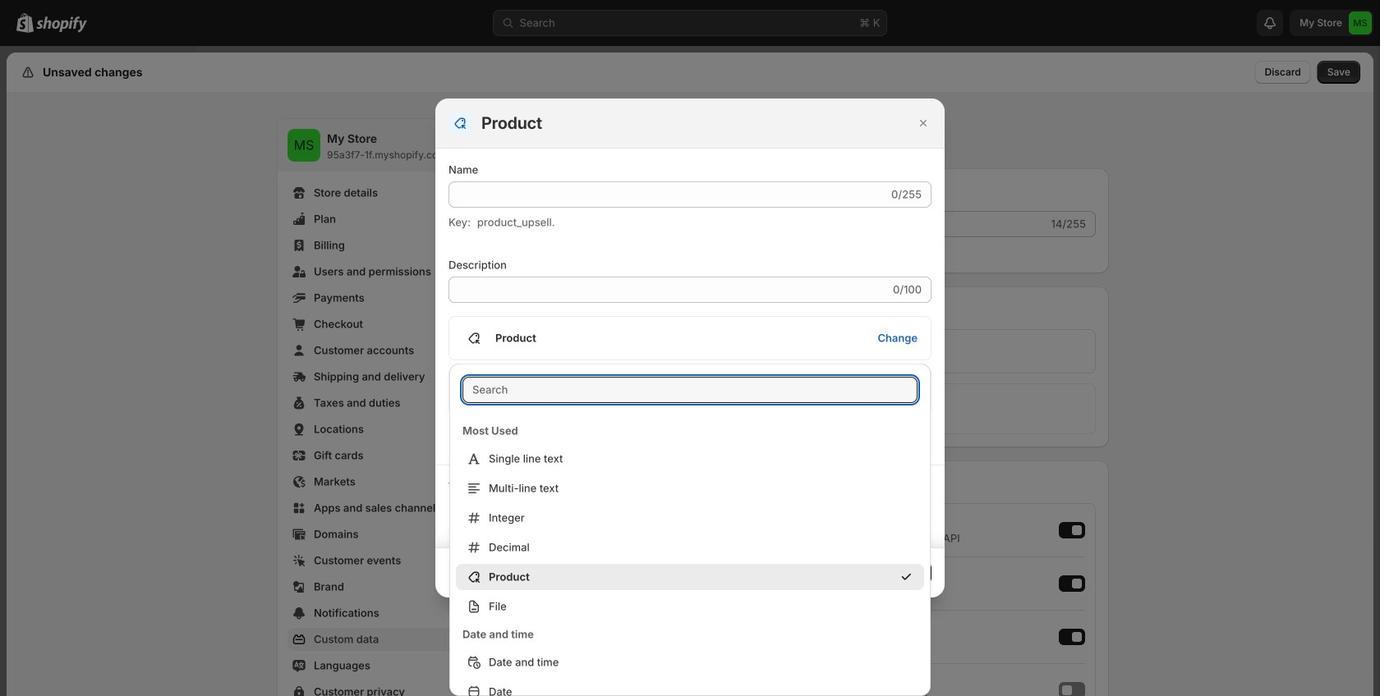 Task type: vqa. For each thing, say whether or not it's contained in the screenshot.
1st Wednesday element
no



Task type: describe. For each thing, give the bounding box(es) containing it.
search list box
[[449, 417, 931, 697]]

my store image
[[288, 129, 320, 162]]

2 group from the top
[[449, 650, 931, 697]]

1 group from the top
[[449, 446, 931, 620]]



Task type: locate. For each thing, give the bounding box(es) containing it.
option
[[449, 561, 931, 591]]

1 vertical spatial group
[[449, 650, 931, 697]]

Search search field
[[463, 377, 918, 403]]

shop settings menu element
[[278, 119, 514, 697]]

0 vertical spatial group
[[449, 446, 931, 620]]

group
[[449, 446, 931, 620], [449, 650, 931, 697]]

None text field
[[449, 182, 888, 208], [449, 277, 890, 303], [449, 182, 888, 208], [449, 277, 890, 303]]

dialog
[[0, 99, 1380, 598]]

settings dialog
[[7, 53, 1374, 697]]

toggle publishing entries as web pages image
[[1062, 686, 1072, 696]]

shopify image
[[36, 16, 87, 33]]



